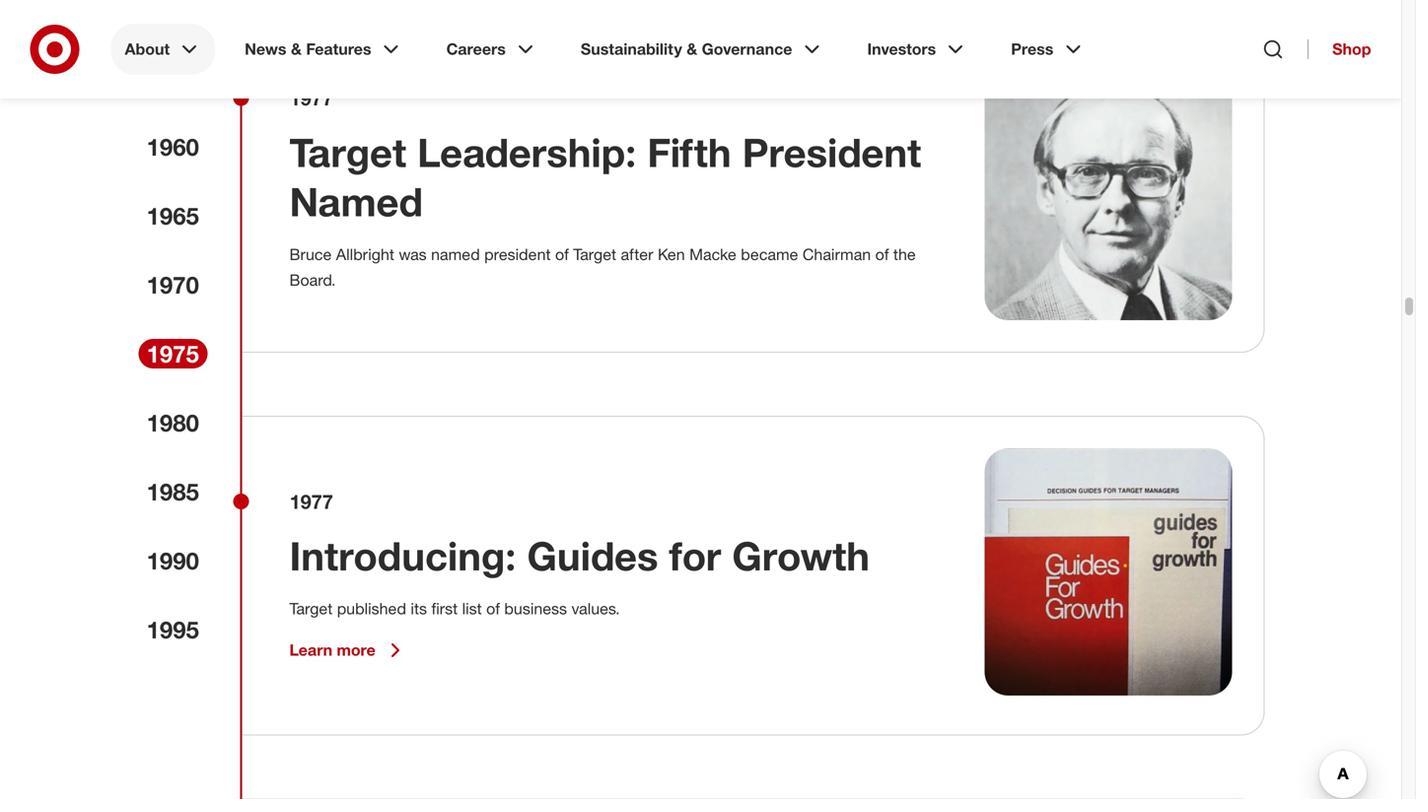 Task type: describe. For each thing, give the bounding box(es) containing it.
ken
[[658, 245, 685, 264]]

news & features
[[245, 39, 371, 59]]

published
[[337, 600, 406, 619]]

bruce
[[289, 245, 332, 264]]

for
[[669, 532, 721, 581]]

about link
[[111, 24, 215, 75]]

1980 link
[[139, 408, 208, 438]]

& for features
[[291, 39, 302, 59]]

news
[[245, 39, 287, 59]]

learn more button
[[289, 639, 407, 663]]

bruce allbright was named president of target after ken macke became chairman of the board.
[[289, 245, 916, 290]]

named
[[289, 178, 423, 226]]

of for values.
[[486, 600, 500, 619]]

1975 link
[[139, 339, 208, 369]]

values.
[[572, 600, 620, 619]]

1977 for bruce
[[289, 86, 333, 110]]

was
[[399, 245, 427, 264]]

1975
[[146, 340, 199, 368]]

growth
[[732, 532, 870, 581]]

introducing:
[[289, 532, 516, 581]]

investors link
[[854, 24, 982, 75]]

2 horizontal spatial of
[[875, 245, 889, 264]]

1960 link
[[139, 132, 208, 162]]

chairman
[[803, 245, 871, 264]]

& for governance
[[687, 39, 697, 59]]

features
[[306, 39, 371, 59]]

careers
[[446, 39, 506, 59]]

1970
[[146, 271, 199, 299]]

allbright
[[336, 245, 394, 264]]

first
[[431, 600, 458, 619]]

sustainability & governance link
[[567, 24, 838, 75]]

named
[[431, 245, 480, 264]]

1990
[[146, 547, 199, 575]]

learn more
[[289, 641, 376, 661]]

shop
[[1333, 39, 1371, 59]]

investors
[[867, 39, 936, 59]]

learn
[[289, 641, 332, 661]]

of for after
[[555, 245, 569, 264]]

macke
[[690, 245, 737, 264]]

president
[[484, 245, 551, 264]]

business
[[504, 600, 567, 619]]



Task type: vqa. For each thing, say whether or not it's contained in the screenshot.
2nd & from right
yes



Task type: locate. For each thing, give the bounding box(es) containing it.
the
[[894, 245, 916, 264]]

its
[[411, 600, 427, 619]]

1985
[[146, 478, 199, 506]]

sustainability
[[581, 39, 682, 59]]

0 vertical spatial target
[[289, 128, 406, 177]]

1995
[[146, 616, 199, 645]]

1 1977 from the top
[[289, 86, 333, 110]]

after
[[621, 245, 653, 264]]

target for target leadership: fifth president named
[[289, 128, 406, 177]]

became
[[741, 245, 798, 264]]

1 & from the left
[[291, 39, 302, 59]]

leadership:
[[417, 128, 636, 177]]

2 vertical spatial target
[[289, 600, 333, 619]]

press
[[1011, 39, 1054, 59]]

of right president
[[555, 245, 569, 264]]

& right news
[[291, 39, 302, 59]]

0 horizontal spatial of
[[486, 600, 500, 619]]

1990 link
[[139, 546, 208, 576]]

1977
[[289, 86, 333, 110], [289, 490, 333, 514]]

a man wearing glasses image
[[985, 73, 1232, 321]]

target published its first list of business values.
[[289, 600, 620, 619]]

target up the 'named'
[[289, 128, 406, 177]]

target leadership: fifth president named
[[289, 128, 921, 226]]

of
[[555, 245, 569, 264], [875, 245, 889, 264], [486, 600, 500, 619]]

board.
[[289, 271, 336, 290]]

of left the
[[875, 245, 889, 264]]

press link
[[997, 24, 1099, 75]]

1985 link
[[139, 477, 208, 507]]

about
[[125, 39, 170, 59]]

target for target published its first list of business values.
[[289, 600, 333, 619]]

fifth
[[647, 128, 731, 177]]

& left governance
[[687, 39, 697, 59]]

governance
[[702, 39, 792, 59]]

target inside bruce allbright was named president of target after ken macke became chairman of the board.
[[573, 245, 616, 264]]

1980
[[146, 409, 199, 437]]

0 vertical spatial 1977
[[289, 86, 333, 110]]

1965 link
[[139, 201, 208, 231]]

introducing: guides for growth
[[289, 532, 870, 581]]

1965
[[146, 202, 199, 230]]

1 horizontal spatial &
[[687, 39, 697, 59]]

introducing: guides for growth button
[[289, 532, 870, 581]]

1 horizontal spatial of
[[555, 245, 569, 264]]

2 1977 from the top
[[289, 490, 333, 514]]

president
[[742, 128, 921, 177]]

more
[[337, 641, 376, 661]]

1995 link
[[139, 615, 208, 645]]

news & features link
[[231, 24, 417, 75]]

list
[[462, 600, 482, 619]]

&
[[291, 39, 302, 59], [687, 39, 697, 59]]

2 & from the left
[[687, 39, 697, 59]]

1960
[[146, 133, 199, 161]]

careers link
[[433, 24, 551, 75]]

guides
[[527, 532, 658, 581]]

sustainability & governance
[[581, 39, 792, 59]]

1 vertical spatial target
[[573, 245, 616, 264]]

target
[[289, 128, 406, 177], [573, 245, 616, 264], [289, 600, 333, 619]]

target left the after
[[573, 245, 616, 264]]

1970 link
[[139, 270, 208, 300]]

1 vertical spatial 1977
[[289, 490, 333, 514]]

shop link
[[1308, 39, 1371, 59]]

of right list
[[486, 600, 500, 619]]

1977 for target
[[289, 490, 333, 514]]

target up learn
[[289, 600, 333, 619]]

target inside target leadership: fifth president named
[[289, 128, 406, 177]]

& inside "link"
[[687, 39, 697, 59]]

0 horizontal spatial &
[[291, 39, 302, 59]]

text image
[[985, 449, 1232, 696]]



